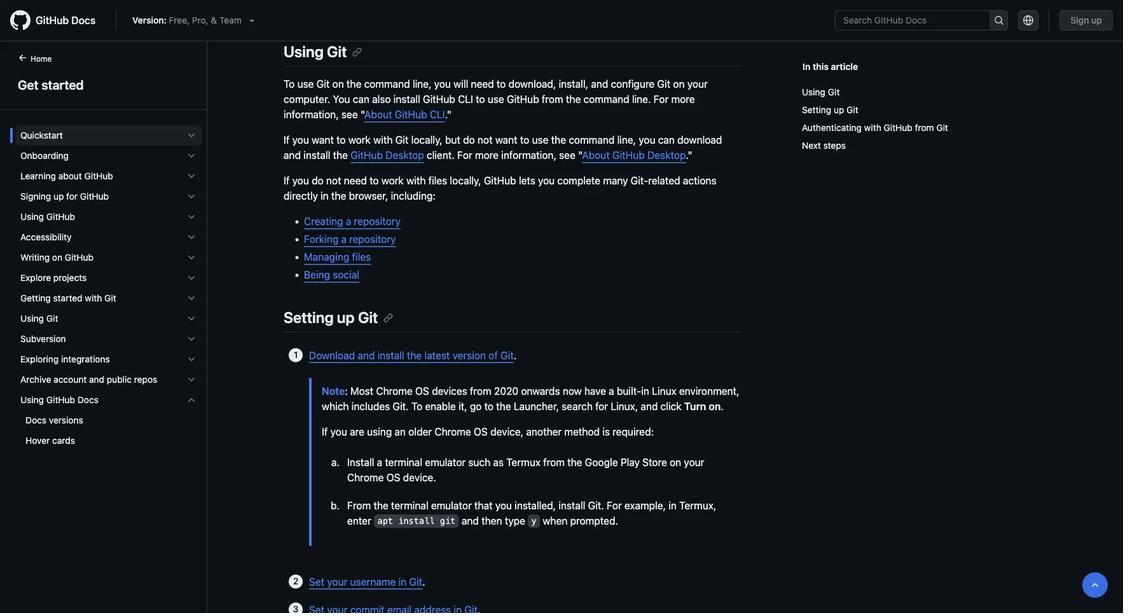 Task type: locate. For each thing, give the bounding box(es) containing it.
chrome inside : most chrome os devices from 2020 onwards now have a built-in linux environment, which includes git. to enable it, go to the launcher, search for linux, and click
[[376, 385, 413, 397]]

not inside if you want to work with git locally, but do not want to use the command line, you can download and install the
[[478, 134, 493, 146]]

sign up
[[1071, 15, 1103, 25]]

repository down browser,
[[354, 216, 401, 228]]

" up complete
[[579, 149, 582, 161]]

desktop up related
[[648, 149, 686, 161]]

sc 9kayk9 0 image for using github
[[186, 212, 197, 222]]

2 sc 9kayk9 0 image from the top
[[186, 192, 197, 202]]

&
[[211, 15, 217, 25]]

terminal for a
[[385, 456, 423, 468]]

4 sc 9kayk9 0 image from the top
[[186, 334, 197, 344]]

1 vertical spatial setting
[[284, 309, 334, 327]]

2 vertical spatial .
[[423, 576, 426, 588]]

more
[[672, 93, 695, 105], [475, 149, 499, 161]]

more inside to use git on the command line, you will need to download, install, and configure git on your computer. you can also install github cli to use github from the command line. for more information, see "
[[672, 93, 695, 105]]

1 horizontal spatial locally,
[[450, 175, 482, 187]]

using github docs element containing using github docs
[[10, 390, 207, 451]]

git down in this article at the right top of page
[[829, 87, 840, 97]]

terminal up apt
[[391, 500, 429, 512]]

0 horizontal spatial can
[[353, 93, 370, 105]]

in inside if you do not need to work with files locally, github lets you complete many git-related actions directly in the browser, including:
[[321, 190, 329, 202]]

: most chrome os devices from 2020 onwards now have a built-in linux environment, which includes git. to enable it, go to the launcher, search for linux, and click
[[322, 385, 740, 412]]

github inside if you do not need to work with files locally, github lets you complete many git-related actions directly in the browser, including:
[[484, 175, 517, 187]]

2 vertical spatial for
[[607, 500, 622, 512]]

including:
[[391, 190, 436, 202]]

1 horizontal spatial files
[[429, 175, 448, 187]]

install right apt
[[399, 517, 435, 527]]

1 horizontal spatial use
[[488, 93, 505, 105]]

1 horizontal spatial for
[[596, 400, 609, 412]]

git. inside from the terminal emulator that you installed, install git. for example, in termux, enter
[[588, 500, 605, 512]]

play
[[621, 456, 640, 468]]

docs down "archive account and public repos"
[[78, 395, 99, 405]]

started down home link
[[42, 77, 84, 92]]

emulator inside install a terminal emulator such as termux from the google play store on your chrome os device.
[[425, 456, 466, 468]]

github down onboarding dropdown button
[[84, 171, 113, 181]]

locally, up client.
[[411, 134, 443, 146]]

0 vertical spatial git.
[[393, 400, 409, 412]]

files down client.
[[429, 175, 448, 187]]

files down forking a repository link
[[352, 251, 371, 263]]

username
[[350, 576, 396, 588]]

0 vertical spatial line,
[[413, 78, 432, 90]]

using git link up computer. at the left of page
[[284, 43, 362, 60]]

os inside : most chrome os devices from 2020 onwards now have a built-in linux environment, which includes git. to enable it, go to the launcher, search for linux, and click
[[416, 385, 430, 397]]

turn
[[685, 400, 707, 412]]

line.
[[632, 93, 651, 105]]

you
[[435, 78, 451, 90], [293, 134, 309, 146], [639, 134, 656, 146], [293, 175, 309, 187], [538, 175, 555, 187], [331, 426, 347, 438], [496, 500, 512, 512]]

2 horizontal spatial for
[[654, 93, 669, 105]]

sc 9kayk9 0 image
[[186, 130, 197, 141], [186, 151, 197, 161], [186, 273, 197, 283], [186, 334, 197, 344], [186, 375, 197, 385], [186, 395, 197, 405]]

0 horizontal spatial using git link
[[284, 43, 362, 60]]

if inside if you do not need to work with files locally, github lets you complete many git-related actions directly in the browser, including:
[[284, 175, 290, 187]]

1 horizontal spatial ."
[[686, 149, 693, 161]]

0 vertical spatial not
[[478, 134, 493, 146]]

up up download
[[337, 309, 355, 327]]

1 horizontal spatial to
[[412, 400, 423, 412]]

use
[[298, 78, 314, 90], [488, 93, 505, 105], [532, 134, 549, 146]]

from inside to use git on the command line, you will need to download, install, and configure git on your computer. you can also install github cli to use github from the command line. for more information, see "
[[542, 93, 564, 105]]

configure
[[611, 78, 655, 90]]

2 vertical spatial command
[[569, 134, 615, 146]]

see down you
[[342, 109, 358, 121]]

0 vertical spatial see
[[342, 109, 358, 121]]

to up browser,
[[370, 175, 379, 187]]

article
[[832, 61, 859, 72]]

cli down will
[[458, 93, 473, 105]]

want up github desktop client.  for more information, see " about github desktop ."
[[496, 134, 518, 146]]

sc 9kayk9 0 image for getting started with git
[[186, 293, 197, 304]]

from down download,
[[542, 93, 564, 105]]

0 vertical spatial more
[[672, 93, 695, 105]]

"
[[361, 109, 365, 121], [579, 149, 582, 161]]

sc 9kayk9 0 image inside using git dropdown button
[[186, 314, 197, 324]]

can right you
[[353, 93, 370, 105]]

0 vertical spatial "
[[361, 109, 365, 121]]

0 horizontal spatial ."
[[445, 109, 452, 121]]

1 vertical spatial terminal
[[391, 500, 429, 512]]

forking
[[304, 233, 339, 245]]

git inside dropdown button
[[104, 293, 116, 304]]

2 sc 9kayk9 0 image from the top
[[186, 151, 197, 161]]

setting up authenticating
[[803, 105, 832, 115]]

emulator up git
[[431, 500, 472, 512]]

sc 9kayk9 0 image inside writing on github dropdown button
[[186, 253, 197, 263]]

git. inside : most chrome os devices from 2020 onwards now have a built-in linux environment, which includes git. to enable it, go to the launcher, search for linux, and click
[[393, 400, 409, 412]]

0 horizontal spatial not
[[326, 175, 341, 187]]

using git link
[[284, 43, 362, 60], [803, 83, 1042, 101]]

command up also
[[364, 78, 410, 90]]

click
[[661, 400, 682, 412]]

cards
[[52, 436, 75, 446]]

sc 9kayk9 0 image inside 'signing up for github' dropdown button
[[186, 192, 197, 202]]

0 horizontal spatial os
[[387, 472, 401, 484]]

triangle down image
[[247, 15, 257, 25]]

using git down this
[[803, 87, 840, 97]]

using inside dropdown button
[[20, 313, 44, 324]]

accessibility
[[20, 232, 72, 242]]

sc 9kayk9 0 image inside learning about github dropdown button
[[186, 171, 197, 181]]

to up github desktop client.  for more information, see " about github desktop ."
[[521, 134, 530, 146]]

if inside if you want to work with git locally, but do not want to use the command line, you can download and install the
[[284, 134, 290, 146]]

2 vertical spatial your
[[327, 576, 348, 588]]

install
[[394, 93, 421, 105], [304, 149, 331, 161], [378, 349, 405, 361], [559, 500, 586, 512], [399, 517, 435, 527]]

1 vertical spatial can
[[659, 134, 675, 146]]

1 horizontal spatial need
[[471, 78, 494, 90]]

1 vertical spatial setting up git
[[284, 309, 378, 327]]

0 horizontal spatial setting up git link
[[284, 309, 394, 327]]

in left termux,
[[669, 500, 677, 512]]

writing
[[20, 252, 50, 263]]

terminal for the
[[391, 500, 429, 512]]

you up directly on the left of the page
[[293, 175, 309, 187]]

1 horizontal spatial can
[[659, 134, 675, 146]]

sc 9kayk9 0 image inside archive account and public repos dropdown button
[[186, 375, 197, 385]]

up up authenticating
[[834, 105, 845, 115]]

sc 9kayk9 0 image inside using github dropdown button
[[186, 212, 197, 222]]

git right username on the left bottom of the page
[[410, 576, 423, 588]]

terminal inside install a terminal emulator such as termux from the google play store on your chrome os device.
[[385, 456, 423, 468]]

to up computer. at the left of page
[[284, 78, 295, 90]]

0 vertical spatial terminal
[[385, 456, 423, 468]]

sc 9kayk9 0 image for using github docs
[[186, 395, 197, 405]]

the up creating a repository link in the top left of the page
[[332, 190, 346, 202]]

cli up client.
[[430, 109, 445, 121]]

2 using github docs element from the top
[[10, 410, 207, 451]]

the
[[347, 78, 362, 90], [566, 93, 581, 105], [552, 134, 566, 146], [333, 149, 348, 161], [332, 190, 346, 202], [407, 349, 422, 361], [497, 400, 512, 412], [568, 456, 583, 468], [374, 500, 389, 512]]

with
[[865, 123, 882, 133], [374, 134, 393, 146], [407, 175, 426, 187], [85, 293, 102, 304]]

information, up lets
[[502, 149, 557, 161]]

git. up prompted.
[[588, 500, 605, 512]]

and down linux
[[641, 400, 658, 412]]

1 vertical spatial see
[[560, 149, 576, 161]]

sc 9kayk9 0 image inside getting started with git dropdown button
[[186, 293, 197, 304]]

home
[[31, 54, 52, 63]]

1 vertical spatial docs
[[78, 395, 99, 405]]

but
[[445, 134, 461, 146]]

to inside if you do not need to work with files locally, github lets you complete many git-related actions directly in the browser, including:
[[370, 175, 379, 187]]

sc 9kayk9 0 image inside "quickstart" dropdown button
[[186, 130, 197, 141]]

to down you
[[337, 134, 346, 146]]

1 vertical spatial need
[[344, 175, 367, 187]]

need inside to use git on the command line, you will need to download, install, and configure git on your computer. you can also install github cli to use github from the command line. for more information, see "
[[471, 78, 494, 90]]

0 vertical spatial files
[[429, 175, 448, 187]]

which
[[322, 400, 349, 412]]

emulator up device.
[[425, 456, 466, 468]]

. down environment,
[[721, 400, 724, 412]]

next
[[803, 140, 822, 151]]

using for using github docs dropdown button
[[20, 395, 44, 405]]

termux,
[[680, 500, 717, 512]]

emulator inside from the terminal emulator that you installed, install git. for example, in termux, enter
[[431, 500, 472, 512]]

2 want from the left
[[496, 134, 518, 146]]

1 vertical spatial work
[[382, 175, 404, 187]]

explore
[[20, 273, 51, 283]]

0 horizontal spatial information,
[[284, 109, 339, 121]]

this
[[813, 61, 829, 72]]

sc 9kayk9 0 image inside using github docs dropdown button
[[186, 395, 197, 405]]

0 vertical spatial command
[[364, 78, 410, 90]]

quickstart element
[[10, 125, 207, 146]]

repository down creating a repository link in the top left of the page
[[349, 233, 396, 245]]

to inside to use git on the command line, you will need to download, install, and configure git on your computer. you can also install github cli to use github from the command line. for more information, see "
[[284, 78, 295, 90]]

2 vertical spatial if
[[322, 426, 328, 438]]

6 sc 9kayk9 0 image from the top
[[186, 395, 197, 405]]

get started element
[[0, 52, 207, 612]]

your inside to use git on the command line, you will need to download, install, and configure git on your computer. you can also install github cli to use github from the command line. for more information, see "
[[688, 78, 708, 90]]

sc 9kayk9 0 image
[[186, 171, 197, 181], [186, 192, 197, 202], [186, 212, 197, 222], [186, 232, 197, 242], [186, 253, 197, 263], [186, 293, 197, 304], [186, 314, 197, 324], [186, 354, 197, 365]]

and left public
[[89, 375, 104, 385]]

more right line.
[[672, 93, 695, 105]]

1 vertical spatial about
[[582, 149, 610, 161]]

setting
[[803, 105, 832, 115], [284, 309, 334, 327]]

hover cards
[[25, 436, 75, 446]]

0 vertical spatial started
[[42, 77, 84, 92]]

your inside install a terminal emulator such as termux from the google play store on your chrome os device.
[[684, 456, 705, 468]]

docs inside the docs versions link
[[25, 415, 46, 426]]

you left will
[[435, 78, 451, 90]]

using down archive
[[20, 395, 44, 405]]

0 vertical spatial emulator
[[425, 456, 466, 468]]

with inside if you do not need to work with files locally, github lets you complete many git-related actions directly in the browser, including:
[[407, 175, 426, 187]]

0 vertical spatial using git
[[284, 43, 347, 60]]

using git up computer. at the left of page
[[284, 43, 347, 60]]

1 horizontal spatial setting up git
[[803, 105, 859, 115]]

0 vertical spatial to
[[284, 78, 295, 90]]

tooltip
[[1083, 573, 1109, 598]]

8 sc 9kayk9 0 image from the top
[[186, 354, 197, 365]]

0 vertical spatial setting
[[803, 105, 832, 115]]

0 horizontal spatial setting up git
[[284, 309, 378, 327]]

in this article
[[803, 61, 859, 72]]

0 vertical spatial setting up git link
[[803, 101, 1042, 119]]

free,
[[169, 15, 190, 25]]

to inside : most chrome os devices from 2020 onwards now have a built-in linux environment, which includes git. to enable it, go to the launcher, search for linux, and click
[[412, 400, 423, 412]]

sc 9kayk9 0 image inside explore projects dropdown button
[[186, 273, 197, 283]]

1 vertical spatial your
[[684, 456, 705, 468]]

about github cli ."
[[365, 109, 452, 121]]

archive account and public repos button
[[15, 370, 202, 390]]

and
[[591, 78, 609, 90], [284, 149, 301, 161], [358, 349, 375, 361], [89, 375, 104, 385], [641, 400, 658, 412], [462, 515, 479, 527]]

do right but
[[463, 134, 475, 146]]

you left are
[[331, 426, 347, 438]]

1 vertical spatial to
[[412, 400, 423, 412]]

1 vertical spatial .
[[721, 400, 724, 412]]

1 vertical spatial started
[[53, 293, 82, 304]]

os left device.
[[387, 472, 401, 484]]

see up complete
[[560, 149, 576, 161]]

install left latest
[[378, 349, 405, 361]]

up down the learning about github
[[53, 191, 64, 202]]

terminal inside from the terminal emulator that you installed, install git. for example, in termux, enter
[[391, 500, 429, 512]]

versions
[[49, 415, 83, 426]]

1 sc 9kayk9 0 image from the top
[[186, 171, 197, 181]]

browser,
[[349, 190, 388, 202]]

account
[[54, 375, 87, 385]]

with up github desktop link
[[374, 134, 393, 146]]

1 horizontal spatial cli
[[458, 93, 473, 105]]

pro,
[[192, 15, 209, 25]]

the inside : most chrome os devices from 2020 onwards now have a built-in linux environment, which includes git. to enable it, go to the launcher, search for linux, and click
[[497, 400, 512, 412]]

onboarding
[[20, 151, 69, 161]]

the inside if you do not need to work with files locally, github lets you complete many git-related actions directly in the browser, including:
[[332, 190, 346, 202]]

setting up git up download
[[284, 309, 378, 327]]

2 vertical spatial use
[[532, 134, 549, 146]]

many
[[604, 175, 628, 187]]

1 horizontal spatial work
[[382, 175, 404, 187]]

using up computer. at the left of page
[[284, 43, 324, 60]]

on right store
[[670, 456, 682, 468]]

using
[[284, 43, 324, 60], [803, 87, 826, 97], [20, 212, 44, 222], [20, 313, 44, 324], [20, 395, 44, 405]]

2 vertical spatial docs
[[25, 415, 46, 426]]

onboarding button
[[15, 146, 202, 166]]

docs inside using github docs dropdown button
[[78, 395, 99, 405]]

getting started with git
[[20, 293, 116, 304]]

your
[[688, 78, 708, 90], [684, 456, 705, 468], [327, 576, 348, 588]]

to inside : most chrome os devices from 2020 onwards now have a built-in linux environment, which includes git. to enable it, go to the launcher, search for linux, and click
[[485, 400, 494, 412]]

archive
[[20, 375, 51, 385]]

use up computer. at the left of page
[[298, 78, 314, 90]]

git
[[327, 43, 347, 60], [317, 78, 330, 90], [658, 78, 671, 90], [829, 87, 840, 97], [847, 105, 859, 115], [937, 123, 949, 133], [396, 134, 409, 146], [104, 293, 116, 304], [358, 309, 378, 327], [46, 313, 58, 324], [501, 349, 514, 361], [410, 576, 423, 588]]

use up if you want to work with git locally, but do not want to use the command line, you can download and install the
[[488, 93, 505, 105]]

setting up git link up next steps link
[[803, 101, 1042, 119]]

1 vertical spatial do
[[312, 175, 324, 187]]

install up when
[[559, 500, 586, 512]]

not up creating
[[326, 175, 341, 187]]

. right of
[[514, 349, 517, 361]]

command inside if you want to work with git locally, but do not want to use the command line, you can download and install the
[[569, 134, 615, 146]]

0 horizontal spatial do
[[312, 175, 324, 187]]

files inside if you do not need to work with files locally, github lets you complete many git-related actions directly in the browser, including:
[[429, 175, 448, 187]]

on up "explore projects"
[[52, 252, 62, 263]]

exploring integrations
[[20, 354, 110, 365]]

sc 9kayk9 0 image inside subversion dropdown button
[[186, 334, 197, 344]]

work up github desktop link
[[349, 134, 371, 146]]

in right directly on the left of the page
[[321, 190, 329, 202]]

0 horizontal spatial need
[[344, 175, 367, 187]]

if for if you do not need to work with files locally, github lets you complete many git-related actions directly in the browser, including:
[[284, 175, 290, 187]]

github up projects
[[65, 252, 94, 263]]

download,
[[509, 78, 556, 90]]

0 vertical spatial chrome
[[376, 385, 413, 397]]

not right but
[[478, 134, 493, 146]]

need up browser,
[[344, 175, 367, 187]]

not inside if you do not need to work with files locally, github lets you complete many git-related actions directly in the browser, including:
[[326, 175, 341, 187]]

1 horizontal spatial using git link
[[803, 83, 1042, 101]]

about down also
[[365, 109, 392, 121]]

github left lets
[[484, 175, 517, 187]]

5 sc 9kayk9 0 image from the top
[[186, 375, 197, 385]]

in inside from the terminal emulator that you installed, install git. for example, in termux, enter
[[669, 500, 677, 512]]

0 horizontal spatial more
[[475, 149, 499, 161]]

if for if you are using an older chrome os device, another method is required:
[[322, 426, 328, 438]]

linux
[[652, 385, 677, 397]]

sc 9kayk9 0 image for subversion
[[186, 334, 197, 344]]

1 horizontal spatial setting up git link
[[803, 101, 1042, 119]]

for
[[66, 191, 78, 202], [596, 400, 609, 412]]

" up github desktop link
[[361, 109, 365, 121]]

." up but
[[445, 109, 452, 121]]

built-
[[617, 385, 642, 397]]

1 horizontal spatial for
[[607, 500, 622, 512]]

and inside dropdown button
[[89, 375, 104, 385]]

install
[[347, 456, 375, 468]]

0 vertical spatial for
[[66, 191, 78, 202]]

do inside if you do not need to work with files locally, github lets you complete many git-related actions directly in the browser, including:
[[312, 175, 324, 187]]

1 horizontal spatial os
[[416, 385, 430, 397]]

4 sc 9kayk9 0 image from the top
[[186, 232, 197, 242]]

None search field
[[836, 10, 1009, 31]]

1 horizontal spatial git.
[[588, 500, 605, 512]]

from
[[347, 500, 371, 512]]

to
[[284, 78, 295, 90], [412, 400, 423, 412]]

" inside to use git on the command line, you will need to download, install, and configure git on your computer. you can also install github cli to use github from the command line. for more information, see "
[[361, 109, 365, 121]]

1 horizontal spatial want
[[496, 134, 518, 146]]

1 using github docs element from the top
[[10, 390, 207, 451]]

version
[[453, 349, 486, 361]]

creating a repository link
[[304, 216, 401, 228]]

1 vertical spatial files
[[352, 251, 371, 263]]

line, inside if you want to work with git locally, but do not want to use the command line, you can download and install the
[[618, 134, 637, 146]]

command
[[364, 78, 410, 90], [584, 93, 630, 105], [569, 134, 615, 146]]

0 vertical spatial need
[[471, 78, 494, 90]]

sc 9kayk9 0 image inside exploring integrations dropdown button
[[186, 354, 197, 365]]

want down computer. at the left of page
[[312, 134, 334, 146]]

1 vertical spatial using git
[[803, 87, 840, 97]]

install up about github cli ."
[[394, 93, 421, 105]]

about
[[365, 109, 392, 121], [582, 149, 610, 161]]

git. up an
[[393, 400, 409, 412]]

sc 9kayk9 0 image inside the accessibility dropdown button
[[186, 232, 197, 242]]

0 vertical spatial setting up git
[[803, 105, 859, 115]]

1 horizontal spatial not
[[478, 134, 493, 146]]

6 sc 9kayk9 0 image from the top
[[186, 293, 197, 304]]

3 sc 9kayk9 0 image from the top
[[186, 212, 197, 222]]

being
[[304, 269, 330, 281]]

repository
[[354, 216, 401, 228], [349, 233, 396, 245]]

from right termux
[[544, 456, 565, 468]]

using github
[[20, 212, 75, 222]]

using down signing
[[20, 212, 44, 222]]

github down will
[[423, 93, 456, 105]]

0 horizontal spatial setting
[[284, 309, 334, 327]]

1 sc 9kayk9 0 image from the top
[[186, 130, 197, 141]]

1 vertical spatial repository
[[349, 233, 396, 245]]

0 horizontal spatial work
[[349, 134, 371, 146]]

the left latest
[[407, 349, 422, 361]]

0 vertical spatial locally,
[[411, 134, 443, 146]]

the left google
[[568, 456, 583, 468]]

you down computer. at the left of page
[[293, 134, 309, 146]]

a inside : most chrome os devices from 2020 onwards now have a built-in linux environment, which includes git. to enable it, go to the launcher, search for linux, and click
[[609, 385, 615, 397]]

0 horizontal spatial using git
[[20, 313, 58, 324]]

if down which at left bottom
[[322, 426, 328, 438]]

1 vertical spatial locally,
[[450, 175, 482, 187]]

from
[[542, 93, 564, 105], [916, 123, 935, 133], [470, 385, 492, 397], [544, 456, 565, 468]]

docs inside github docs "link"
[[71, 14, 96, 26]]

1 horizontal spatial .
[[514, 349, 517, 361]]

." down download
[[686, 149, 693, 161]]

3 sc 9kayk9 0 image from the top
[[186, 273, 197, 283]]

0 horizontal spatial want
[[312, 134, 334, 146]]

then
[[482, 515, 503, 527]]

0 vertical spatial can
[[353, 93, 370, 105]]

enable
[[425, 400, 456, 412]]

git up subversion
[[46, 313, 58, 324]]

set
[[309, 576, 325, 588]]

locally, inside if you do not need to work with files locally, github lets you complete many git-related actions directly in the browser, including:
[[450, 175, 482, 187]]

termux
[[507, 456, 541, 468]]

if for if you want to work with git locally, but do not want to use the command line, you can download and install the
[[284, 134, 290, 146]]

started inside dropdown button
[[53, 293, 82, 304]]

1 desktop from the left
[[386, 149, 424, 161]]

includes
[[352, 400, 390, 412]]

in this article element
[[803, 60, 1048, 73]]

on inside dropdown button
[[52, 252, 62, 263]]

github inside dropdown button
[[65, 252, 94, 263]]

0 horizontal spatial cli
[[430, 109, 445, 121]]

using github docs element
[[10, 390, 207, 451], [10, 410, 207, 451]]

the up apt
[[374, 500, 389, 512]]

subversion
[[20, 334, 66, 344]]

5 sc 9kayk9 0 image from the top
[[186, 253, 197, 263]]

1 horizontal spatial do
[[463, 134, 475, 146]]

1 horizontal spatial about
[[582, 149, 610, 161]]

using down this
[[803, 87, 826, 97]]

1 vertical spatial if
[[284, 175, 290, 187]]

now
[[563, 385, 582, 397]]

you up about github desktop link
[[639, 134, 656, 146]]

sc 9kayk9 0 image inside onboarding dropdown button
[[186, 151, 197, 161]]

sc 9kayk9 0 image for onboarding
[[186, 151, 197, 161]]

2 vertical spatial chrome
[[347, 472, 384, 484]]

0 horizontal spatial git.
[[393, 400, 409, 412]]

2 horizontal spatial .
[[721, 400, 724, 412]]

.
[[514, 349, 517, 361], [721, 400, 724, 412], [423, 576, 426, 588]]

7 sc 9kayk9 0 image from the top
[[186, 314, 197, 324]]

authenticating with github from git
[[803, 123, 949, 133]]

work up including:
[[382, 175, 404, 187]]

0 vertical spatial docs
[[71, 14, 96, 26]]

cli
[[458, 93, 473, 105], [430, 109, 445, 121]]

as
[[494, 456, 504, 468]]

0 vertical spatial ."
[[445, 109, 452, 121]]

accessibility button
[[15, 227, 202, 248]]

with down explore projects dropdown button
[[85, 293, 102, 304]]



Task type: vqa. For each thing, say whether or not it's contained in the screenshot.
THE CAN in the To use Git on the command line, you will need to download, install, and configure Git on your computer. You can also install GitHub CLI to use GitHub from the command line. For more information, see "
no



Task type: describe. For each thing, give the bounding box(es) containing it.
in
[[803, 61, 811, 72]]

learning about github button
[[15, 166, 202, 186]]

older
[[409, 426, 432, 438]]

using for using git dropdown button
[[20, 313, 44, 324]]

device.
[[403, 472, 436, 484]]

2 desktop from the left
[[648, 149, 686, 161]]

devices
[[432, 385, 468, 397]]

to use git on the command line, you will need to download, install, and configure git on your computer. you can also install github cli to use github from the command line. for more information, see "
[[284, 78, 708, 121]]

emulator for such
[[425, 456, 466, 468]]

files inside creating a repository forking a repository managing files being social
[[352, 251, 371, 263]]

is
[[603, 426, 610, 438]]

chrome inside install a terminal emulator such as termux from the google play store on your chrome os device.
[[347, 472, 384, 484]]

from inside install a terminal emulator such as termux from the google play store on your chrome os device.
[[544, 456, 565, 468]]

a up managing files link on the top left
[[341, 233, 347, 245]]

using github button
[[15, 207, 202, 227]]

git right of
[[501, 349, 514, 361]]

using for using github dropdown button
[[20, 212, 44, 222]]

and down that
[[462, 515, 479, 527]]

getting
[[20, 293, 51, 304]]

install inside from the terminal emulator that you installed, install git. for example, in termux, enter
[[559, 500, 586, 512]]

y
[[532, 517, 537, 527]]

using git inside dropdown button
[[20, 313, 58, 324]]

and inside to use git on the command line, you will need to download, install, and configure git on your computer. you can also install github cli to use github from the command line. for more information, see "
[[591, 78, 609, 90]]

to left download,
[[497, 78, 506, 90]]

1 vertical spatial ."
[[686, 149, 693, 161]]

you inside from the terminal emulator that you installed, install git. for example, in termux, enter
[[496, 500, 512, 512]]

creating a repository forking a repository managing files being social
[[304, 216, 401, 281]]

select language: current language is english image
[[1024, 15, 1034, 25]]

public
[[107, 375, 132, 385]]

need inside if you do not need to work with files locally, github lets you complete many git-related actions directly in the browser, including:
[[344, 175, 367, 187]]

steps
[[824, 140, 847, 151]]

latest
[[425, 349, 450, 361]]

from inside : most chrome os devices from 2020 onwards now have a built-in linux environment, which includes git. to enable it, go to the launcher, search for linux, and click
[[470, 385, 492, 397]]

docs versions link
[[15, 410, 202, 431]]

can inside to use git on the command line, you will need to download, install, and configure git on your computer. you can also install github cli to use github from the command line. for more information, see "
[[353, 93, 370, 105]]

sc 9kayk9 0 image for accessibility
[[186, 232, 197, 242]]

you inside to use git on the command line, you will need to download, install, and configure git on your computer. you can also install github cli to use github from the command line. for more information, see "
[[435, 78, 451, 90]]

docs versions
[[25, 415, 83, 426]]

social
[[333, 269, 360, 281]]

google
[[585, 456, 618, 468]]

1 vertical spatial chrome
[[435, 426, 471, 438]]

lets
[[519, 175, 536, 187]]

sc 9kayk9 0 image for learning about github
[[186, 171, 197, 181]]

download
[[309, 349, 355, 361]]

git right configure
[[658, 78, 671, 90]]

1 vertical spatial cli
[[430, 109, 445, 121]]

work inside if you do not need to work with files locally, github lets you complete many git-related actions directly in the browser, including:
[[382, 175, 404, 187]]

sc 9kayk9 0 image for archive account and public repos
[[186, 375, 197, 385]]

0 horizontal spatial use
[[298, 78, 314, 90]]

github desktop client.  for more information, see " about github desktop ."
[[351, 149, 693, 161]]

and right download
[[358, 349, 375, 361]]

with inside if you want to work with git locally, but do not want to use the command line, you can download and install the
[[374, 134, 393, 146]]

quickstart button
[[15, 125, 202, 146]]

information, inside to use git on the command line, you will need to download, install, and configure git on your computer. you can also install github cli to use github from the command line. for more information, see "
[[284, 109, 339, 121]]

download
[[678, 134, 723, 146]]

with right authenticating
[[865, 123, 882, 133]]

a up forking a repository link
[[346, 216, 352, 228]]

github up versions
[[46, 395, 75, 405]]

scroll to top image
[[1091, 580, 1101, 591]]

0 horizontal spatial .
[[423, 576, 426, 588]]

0 vertical spatial .
[[514, 349, 517, 361]]

github docs link
[[10, 10, 106, 31]]

apt
[[378, 517, 393, 527]]

download and install the latest version of git link
[[309, 349, 514, 361]]

do inside if you want to work with git locally, but do not want to use the command line, you can download and install the
[[463, 134, 475, 146]]

that
[[475, 500, 493, 512]]

learning
[[20, 171, 56, 181]]

example,
[[625, 500, 666, 512]]

writing on github
[[20, 252, 94, 263]]

store
[[643, 456, 668, 468]]

0 vertical spatial about
[[365, 109, 392, 121]]

sc 9kayk9 0 image for explore projects
[[186, 273, 197, 283]]

git up computer. at the left of page
[[317, 78, 330, 90]]

work inside if you want to work with git locally, but do not want to use the command line, you can download and install the
[[349, 134, 371, 146]]

the left github desktop link
[[333, 149, 348, 161]]

related
[[649, 175, 681, 187]]

the up you
[[347, 78, 362, 90]]

if you do not need to work with files locally, github lets you complete many git-related actions directly in the browser, including:
[[284, 175, 717, 202]]

setting inside "link"
[[803, 105, 832, 115]]

search image
[[995, 15, 1005, 25]]

next steps
[[803, 140, 847, 151]]

learning about github
[[20, 171, 113, 181]]

the inside install a terminal emulator such as termux from the google play store on your chrome os device.
[[568, 456, 583, 468]]

install inside apt install git and then type y when prompted.
[[399, 517, 435, 527]]

the up github desktop client.  for more information, see " about github desktop ."
[[552, 134, 566, 146]]

github down learning about github dropdown button
[[80, 191, 109, 202]]

sign
[[1071, 15, 1090, 25]]

git up next steps link
[[937, 123, 949, 133]]

authenticating with github from git link
[[803, 119, 1042, 137]]

git up you
[[327, 43, 347, 60]]

install inside to use git on the command line, you will need to download, install, and configure git on your computer. you can also install github cli to use github from the command line. for more information, see "
[[394, 93, 421, 105]]

required:
[[613, 426, 654, 438]]

type
[[505, 515, 526, 527]]

home link
[[13, 53, 72, 66]]

up right sign
[[1092, 15, 1103, 25]]

archive account and public repos
[[20, 375, 157, 385]]

Search GitHub Docs search field
[[836, 11, 991, 30]]

most
[[351, 385, 374, 397]]

hover cards link
[[15, 431, 202, 451]]

sc 9kayk9 0 image for quickstart
[[186, 130, 197, 141]]

when
[[543, 515, 568, 527]]

enter
[[347, 515, 372, 527]]

cli inside to use git on the command line, you will need to download, install, and configure git on your computer. you can also install github cli to use github from the command line. for more information, see "
[[458, 93, 473, 105]]

github down signing up for github in the left top of the page
[[46, 212, 75, 222]]

1 vertical spatial os
[[474, 426, 488, 438]]

on right configure
[[674, 78, 685, 90]]

exploring integrations button
[[15, 349, 202, 370]]

the down install, at top
[[566, 93, 581, 105]]

from the terminal emulator that you installed, install git. for example, in termux, enter
[[347, 500, 717, 527]]

and inside : most chrome os devices from 2020 onwards now have a built-in linux environment, which includes git. to enable it, go to the launcher, search for linux, and click
[[641, 400, 658, 412]]

computer.
[[284, 93, 330, 105]]

go
[[470, 400, 482, 412]]

github up github desktop link
[[395, 109, 427, 121]]

0 horizontal spatial for
[[458, 149, 473, 161]]

version: free, pro, & team
[[132, 15, 242, 25]]

0 vertical spatial repository
[[354, 216, 401, 228]]

repos
[[134, 375, 157, 385]]

set your username in git .
[[309, 576, 426, 588]]

0 vertical spatial using git link
[[284, 43, 362, 60]]

using github docs element containing docs versions
[[10, 410, 207, 451]]

team
[[220, 15, 242, 25]]

download and install the latest version of git .
[[309, 349, 517, 361]]

git down social
[[358, 309, 378, 327]]

a inside install a terminal emulator such as termux from the google play store on your chrome os device.
[[377, 456, 383, 468]]

directly
[[284, 190, 318, 202]]

1 horizontal spatial using git
[[284, 43, 347, 60]]

managing
[[304, 251, 350, 263]]

can inside if you want to work with git locally, but do not want to use the command line, you can download and install the
[[659, 134, 675, 146]]

linux,
[[611, 400, 639, 412]]

sc 9kayk9 0 image for exploring integrations
[[186, 354, 197, 365]]

in inside : most chrome os devices from 2020 onwards now have a built-in linux environment, which includes git. to enable it, go to the launcher, search for linux, and click
[[642, 385, 650, 397]]

being social link
[[304, 269, 360, 281]]

up inside dropdown button
[[53, 191, 64, 202]]

1 horizontal spatial information,
[[502, 149, 557, 161]]

you right lets
[[538, 175, 555, 187]]

git inside if you want to work with git locally, but do not want to use the command line, you can download and install the
[[396, 134, 409, 146]]

1 vertical spatial more
[[475, 149, 499, 161]]

explore projects button
[[15, 268, 202, 288]]

github up next steps link
[[884, 123, 913, 133]]

set your username in git link
[[309, 576, 423, 588]]

github down download,
[[507, 93, 540, 105]]

turn on .
[[685, 400, 724, 412]]

such
[[469, 456, 491, 468]]

1 vertical spatial command
[[584, 93, 630, 105]]

see inside to use git on the command line, you will need to download, install, and configure git on your computer. you can also install github cli to use github from the command line. for more information, see "
[[342, 109, 358, 121]]

for inside : most chrome os devices from 2020 onwards now have a built-in linux environment, which includes git. to enable it, go to the launcher, search for linux, and click
[[596, 400, 609, 412]]

os inside install a terminal emulator such as termux from the google play store on your chrome os device.
[[387, 472, 401, 484]]

get started
[[18, 77, 84, 92]]

the inside from the terminal emulator that you installed, install git. for example, in termux, enter
[[374, 500, 389, 512]]

you
[[333, 93, 350, 105]]

emulator for that
[[431, 500, 472, 512]]

about github desktop link
[[582, 149, 686, 161]]

use inside if you want to work with git locally, but do not want to use the command line, you can download and install the
[[532, 134, 549, 146]]

github up browser,
[[351, 149, 383, 161]]

in right username on the left bottom of the page
[[399, 576, 407, 588]]

environment,
[[680, 385, 740, 397]]

prompted.
[[571, 515, 619, 527]]

device,
[[491, 426, 524, 438]]

signing up for github
[[20, 191, 109, 202]]

on up you
[[333, 78, 344, 90]]

2020
[[494, 385, 519, 397]]

1 vertical spatial "
[[579, 149, 582, 161]]

started for get
[[42, 77, 84, 92]]

sign up link
[[1060, 10, 1114, 31]]

up inside "link"
[[834, 105, 845, 115]]

client.
[[427, 149, 455, 161]]

from inside authenticating with github from git link
[[916, 123, 935, 133]]

onwards
[[521, 385, 560, 397]]

for inside from the terminal emulator that you installed, install git. for example, in termux, enter
[[607, 500, 622, 512]]

git up authenticating
[[847, 105, 859, 115]]

signing up for github button
[[15, 186, 202, 207]]

sc 9kayk9 0 image for writing on github
[[186, 253, 197, 263]]

1 want from the left
[[312, 134, 334, 146]]

github inside "link"
[[36, 14, 69, 26]]

github up the git-
[[613, 149, 645, 161]]

quickstart
[[20, 130, 63, 141]]

on down environment,
[[709, 400, 721, 412]]

line, inside to use git on the command line, you will need to download, install, and configure git on your computer. you can also install github cli to use github from the command line. for more information, see "
[[413, 78, 432, 90]]

and inside if you want to work with git locally, but do not want to use the command line, you can download and install the
[[284, 149, 301, 161]]

git inside dropdown button
[[46, 313, 58, 324]]

get started link
[[15, 75, 192, 94]]

if you want to work with git locally, but do not want to use the command line, you can download and install the
[[284, 134, 723, 161]]

another
[[527, 426, 562, 438]]

for inside dropdown button
[[66, 191, 78, 202]]

forking a repository link
[[304, 233, 396, 245]]

with inside dropdown button
[[85, 293, 102, 304]]

install inside if you want to work with git locally, but do not want to use the command line, you can download and install the
[[304, 149, 331, 161]]

signing
[[20, 191, 51, 202]]

on inside install a terminal emulator such as termux from the google play store on your chrome os device.
[[670, 456, 682, 468]]

it,
[[459, 400, 468, 412]]

to up if you want to work with git locally, but do not want to use the command line, you can download and install the
[[476, 93, 485, 105]]

sc 9kayk9 0 image for signing up for github
[[186, 192, 197, 202]]

version:
[[132, 15, 167, 25]]

locally, inside if you want to work with git locally, but do not want to use the command line, you can download and install the
[[411, 134, 443, 146]]

for inside to use git on the command line, you will need to download, install, and configure git on your computer. you can also install github cli to use github from the command line. for more information, see "
[[654, 93, 669, 105]]

sc 9kayk9 0 image for using git
[[186, 314, 197, 324]]

started for getting
[[53, 293, 82, 304]]



